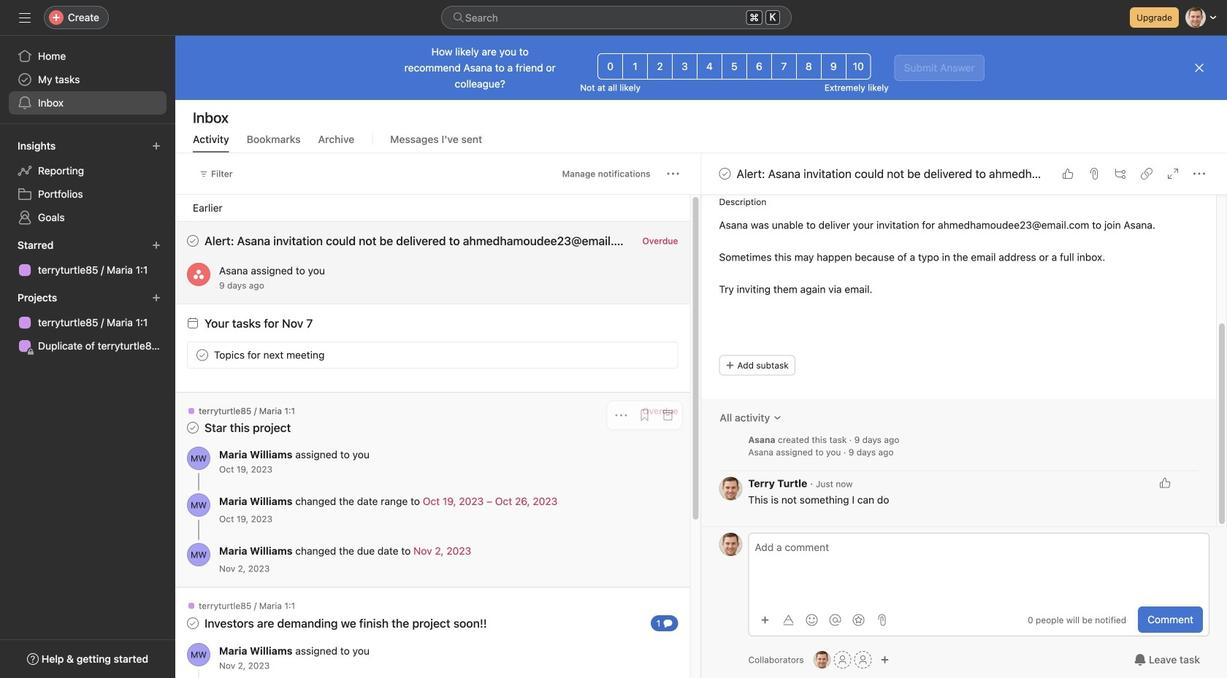 Task type: locate. For each thing, give the bounding box(es) containing it.
mark complete checkbox down your tasks for nov 7, task element
[[194, 347, 211, 364]]

insights element
[[0, 133, 175, 232]]

Mark complete checkbox
[[717, 165, 734, 183], [194, 347, 211, 364]]

starred element
[[0, 232, 175, 285]]

None field
[[441, 6, 792, 29]]

archive notifications image up leftcount icon
[[662, 605, 674, 617]]

attach a file or paste an image image
[[877, 615, 888, 627]]

more actions image
[[668, 168, 679, 180]]

open user profile image
[[187, 447, 210, 471], [719, 533, 743, 557], [187, 544, 210, 567]]

1 horizontal spatial mark complete checkbox
[[717, 165, 734, 183]]

dismiss image
[[1194, 62, 1206, 74]]

None radio
[[648, 53, 673, 80]]

insert an object image
[[761, 616, 770, 625]]

mark complete image
[[717, 165, 734, 183]]

add to bookmarks image
[[639, 410, 651, 422]]

0 vertical spatial archive notifications image
[[662, 410, 674, 422]]

0 likes. click to like this task comment image
[[1160, 478, 1171, 489]]

open user profile image
[[719, 478, 743, 501], [187, 494, 210, 517], [187, 644, 210, 667]]

emoji image
[[806, 615, 818, 627]]

None radio
[[598, 53, 623, 80], [623, 53, 648, 80], [672, 53, 698, 80], [697, 53, 723, 80], [722, 53, 748, 80], [747, 53, 772, 80], [772, 53, 797, 80], [796, 53, 822, 80], [821, 53, 847, 80], [846, 53, 872, 80], [598, 53, 623, 80], [623, 53, 648, 80], [672, 53, 698, 80], [697, 53, 723, 80], [722, 53, 748, 80], [747, 53, 772, 80], [772, 53, 797, 80], [796, 53, 822, 80], [821, 53, 847, 80], [846, 53, 872, 80]]

add or remove collaborators image
[[881, 656, 890, 665]]

add or remove collaborators image
[[814, 652, 831, 669]]

2 archive notifications image from the top
[[662, 605, 674, 617]]

0 horizontal spatial mark complete checkbox
[[194, 347, 211, 364]]

0 vertical spatial mark complete checkbox
[[717, 165, 734, 183]]

main content inside alert: asana invitation could not be delivered to ahmedhamoudee23@email.com dialog
[[702, 0, 1217, 527]]

mark complete checkbox right more actions icon
[[717, 165, 734, 183]]

copy task link image
[[1141, 168, 1153, 180]]

main content
[[702, 0, 1217, 527]]

option group
[[598, 53, 872, 80]]

all activity image
[[773, 414, 782, 423]]

archive notifications image
[[662, 410, 674, 422], [662, 605, 674, 617]]

archive notifications image right add to bookmarks icon
[[662, 410, 674, 422]]

toolbar
[[755, 610, 893, 631]]

full screen image
[[1168, 168, 1179, 180]]

toolbar inside alert: asana invitation could not be delivered to ahmedhamoudee23@email.com dialog
[[755, 610, 893, 631]]

description document
[[703, 217, 1199, 298]]

alert: asana invitation could not be delivered to ahmedhamoudee23@email.com dialog
[[702, 0, 1228, 679]]

1 vertical spatial archive notifications image
[[662, 605, 674, 617]]



Task type: describe. For each thing, give the bounding box(es) containing it.
mark complete image
[[194, 347, 211, 364]]

more actions for this task image
[[1194, 168, 1206, 180]]

open user profile image inside main content
[[719, 478, 743, 501]]

hide sidebar image
[[19, 12, 31, 23]]

1 vertical spatial mark complete checkbox
[[194, 347, 211, 364]]

1 archive notifications image from the top
[[662, 410, 674, 422]]

global element
[[0, 36, 175, 123]]

add to bookmarks image
[[639, 605, 651, 617]]

leftcount image
[[664, 620, 673, 628]]

new insights image
[[152, 142, 161, 151]]

at mention image
[[830, 615, 841, 627]]

add items to starred image
[[152, 241, 161, 250]]

projects element
[[0, 285, 175, 361]]

attachments: add a file to this task, alert: asana invitation could not be delivered to ahmedhamoudee23@email.com image
[[1089, 168, 1101, 180]]

new project or portfolio image
[[152, 294, 161, 303]]

formatting image
[[783, 615, 795, 627]]

archive notification image
[[662, 239, 674, 251]]

your tasks for nov 7, task element
[[205, 317, 313, 331]]

appreciations image
[[853, 615, 865, 627]]

Search tasks, projects, and more text field
[[441, 6, 792, 29]]

add subtask image
[[1115, 168, 1127, 180]]

0 likes. click to like this task image
[[1063, 168, 1074, 180]]

mark complete checkbox inside alert: asana invitation could not be delivered to ahmedhamoudee23@email.com dialog
[[717, 165, 734, 183]]



Task type: vqa. For each thing, say whether or not it's contained in the screenshot.
the bottommost 1:1 Meeting Agenda
no



